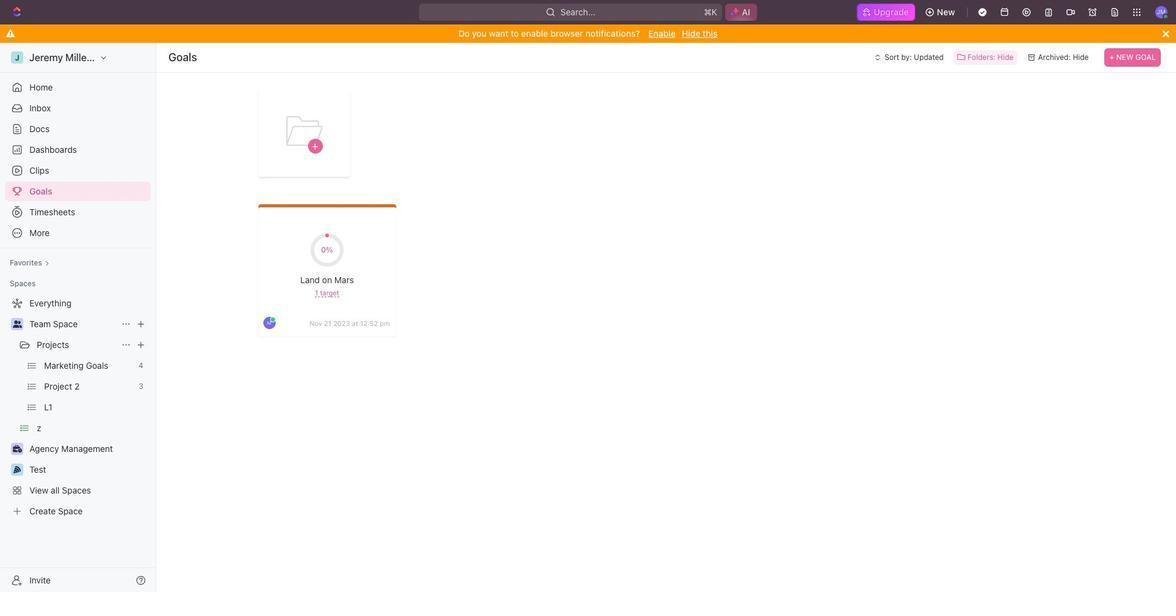 Task type: vqa. For each thing, say whether or not it's contained in the screenshot.
JEREMY MILLER'S WORKSPACE, , element
yes



Task type: locate. For each thing, give the bounding box(es) containing it.
tree
[[5, 294, 151, 522]]

user group image
[[13, 321, 22, 328]]



Task type: describe. For each thing, give the bounding box(es) containing it.
business time image
[[13, 446, 22, 453]]

pizza slice image
[[13, 467, 21, 474]]

sidebar navigation
[[0, 43, 159, 593]]

jeremy miller's workspace, , element
[[11, 51, 23, 64]]

tree inside sidebar navigation
[[5, 294, 151, 522]]



